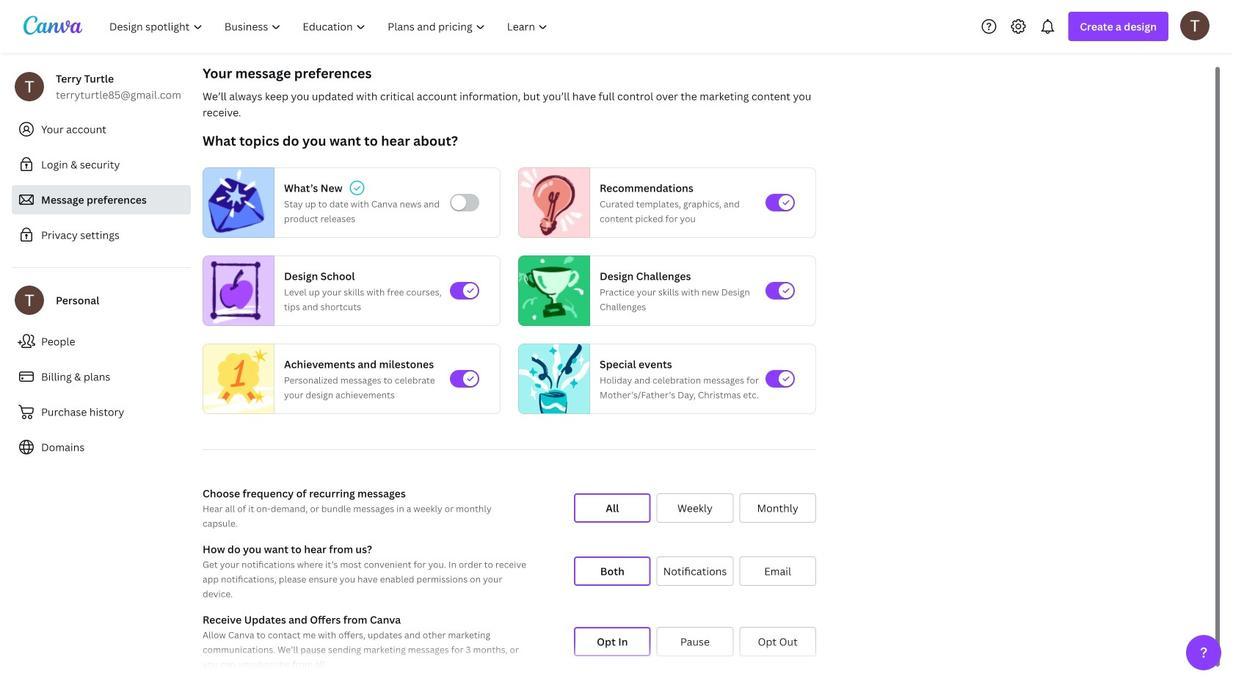 Task type: describe. For each thing, give the bounding box(es) containing it.
terry turtle image
[[1181, 11, 1210, 40]]

top level navigation element
[[100, 12, 561, 41]]



Task type: locate. For each thing, give the bounding box(es) containing it.
None button
[[574, 494, 651, 523], [657, 494, 734, 523], [740, 494, 817, 523], [574, 557, 651, 586], [657, 557, 734, 586], [740, 557, 817, 586], [574, 627, 651, 657], [657, 627, 734, 657], [740, 627, 817, 657], [574, 494, 651, 523], [657, 494, 734, 523], [740, 494, 817, 523], [574, 557, 651, 586], [657, 557, 734, 586], [740, 557, 817, 586], [574, 627, 651, 657], [657, 627, 734, 657], [740, 627, 817, 657]]

topic image
[[203, 167, 268, 238], [519, 167, 584, 238], [203, 256, 268, 326], [519, 256, 584, 326], [203, 341, 274, 417], [519, 341, 590, 417]]



Task type: vqa. For each thing, say whether or not it's contained in the screenshot.
I inside the "dropdown button"
no



